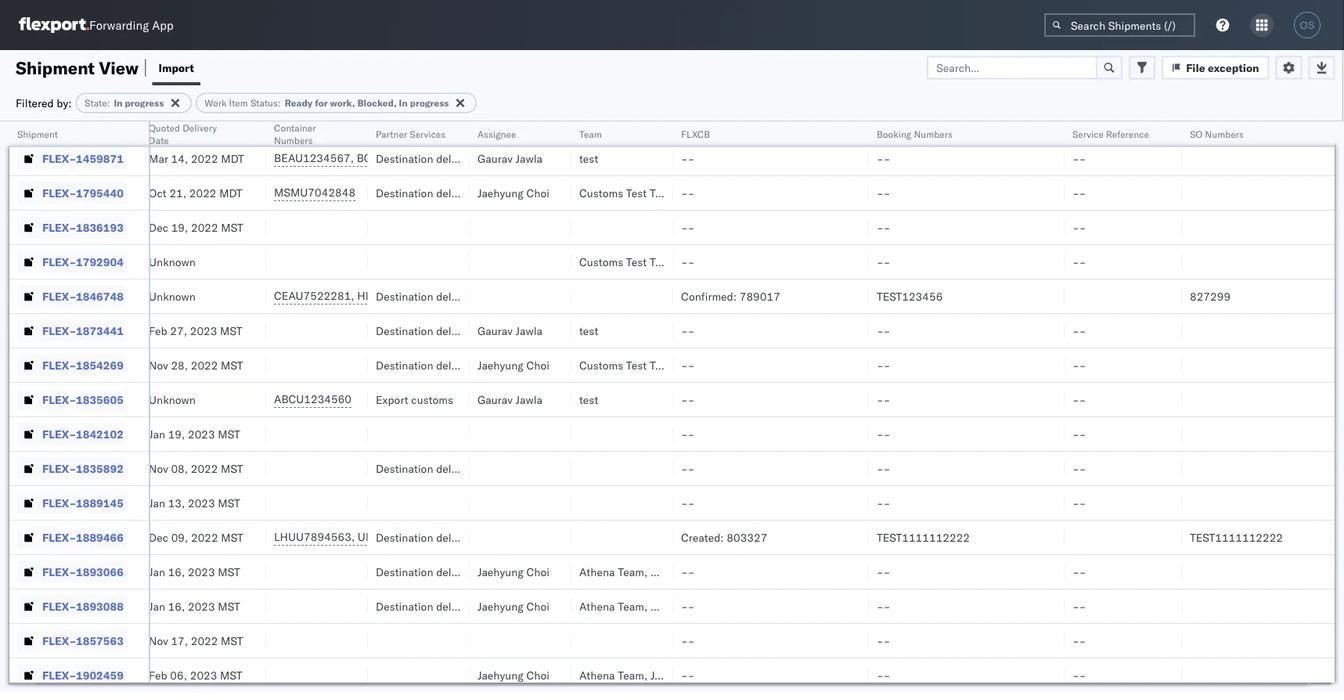 Task type: locate. For each thing, give the bounding box(es) containing it.
1 resize handle column header from the left
[[20, 121, 39, 692]]

confirmed: for confirmed: 789017
[[681, 289, 737, 303]]

2 vertical spatial unknown
[[149, 393, 196, 406]]

8 resize handle column header from the left
[[654, 121, 673, 692]]

nov left 28,
[[149, 358, 168, 372]]

1795440
[[76, 186, 124, 200]]

unknown down dec 19, 2022 mst
[[149, 255, 196, 269]]

los down by:
[[47, 117, 65, 131]]

lhuu7894563, uetu5238478
[[274, 530, 434, 544]]

flex-1873441 button
[[17, 320, 127, 342]]

flex- down flex-1459871 button
[[42, 186, 76, 200]]

work
[[205, 97, 227, 109]]

15 flex- from the top
[[42, 599, 76, 613]]

shipment for shipment
[[17, 128, 58, 140]]

los left angeles
[[47, 634, 65, 647]]

flxcb button
[[673, 124, 853, 140]]

ca down /
[[113, 461, 128, 475]]

3 nov from the top
[[149, 634, 168, 647]]

1 vertical spatial 19,
[[168, 427, 185, 441]]

1 feb from the top
[[149, 324, 167, 337]]

1 vertical spatial gaurav
[[478, 324, 513, 337]]

nov left "17,"
[[149, 634, 168, 647]]

ca up 1792904
[[113, 220, 128, 234]]

2 gaurav from the top
[[478, 324, 513, 337]]

1 test1111112222 from the left
[[877, 530, 970, 544]]

19, for 2023
[[168, 427, 185, 441]]

flex-1795440 button
[[17, 182, 127, 204]]

oct up date in the top of the page
[[149, 117, 167, 131]]

flex-1835892
[[42, 461, 124, 475]]

mst up nov 17, 2022 mst
[[218, 599, 240, 613]]

7 ca from the top
[[113, 324, 128, 337]]

feb
[[149, 324, 167, 337], [149, 668, 167, 682]]

2 vertical spatial test
[[579, 393, 598, 406]]

1 progress from the left
[[125, 97, 164, 109]]

2 ca from the top
[[113, 151, 128, 165]]

12 los angeles, ca from the top
[[47, 565, 128, 579]]

los down the final
[[47, 151, 65, 165]]

3 gaurav jawla from the top
[[478, 393, 543, 406]]

flex- for 1902459
[[42, 668, 76, 682]]

2 vertical spatial gaurav
[[478, 393, 513, 406]]

los
[[47, 117, 65, 131], [47, 151, 65, 165], [47, 186, 65, 200], [47, 220, 65, 234], [47, 255, 65, 269], [47, 289, 65, 303], [47, 324, 65, 337], [47, 358, 65, 372], [47, 461, 65, 475], [47, 496, 65, 510], [47, 530, 65, 544], [47, 565, 65, 579], [47, 599, 65, 613], [47, 634, 65, 647], [47, 668, 65, 682]]

10 angeles, from the top
[[67, 496, 110, 510]]

for
[[315, 97, 328, 109]]

1 vertical spatial mdt
[[221, 151, 244, 165]]

flex-1842102 button
[[17, 423, 127, 445]]

dec left 09,
[[149, 530, 168, 544]]

resize handle column header
[[20, 121, 39, 692], [122, 121, 141, 692], [130, 121, 149, 692], [247, 121, 266, 692], [349, 121, 368, 692], [451, 121, 470, 692], [553, 121, 571, 692], [654, 121, 673, 692], [850, 121, 869, 692], [1046, 121, 1065, 692], [1163, 121, 1182, 692]]

1 confirmed: from the top
[[681, 117, 737, 131]]

assignee
[[478, 128, 516, 140]]

flex-1857563 button
[[17, 630, 127, 652]]

mst down nov 17, 2022 mst
[[220, 668, 242, 682]]

ca up 1836193
[[113, 186, 128, 200]]

dec down oct 21, 2022 mdt
[[149, 220, 168, 234]]

1 dec from the top
[[149, 220, 168, 234]]

16 flex- from the top
[[42, 634, 76, 647]]

6 resize handle column header from the left
[[451, 121, 470, 692]]

progress up "quoted"
[[125, 97, 164, 109]]

flex- for 1889145
[[42, 496, 76, 510]]

2 vertical spatial jawla
[[516, 393, 543, 406]]

4 jan from the top
[[149, 599, 165, 613]]

flex- down the final
[[42, 151, 76, 165]]

oct for oct 24, 2022 mdt
[[149, 117, 167, 131]]

confirmed: for confirmed: 758288
[[681, 117, 737, 131]]

file
[[1186, 61, 1205, 74]]

2 confirmed: from the top
[[681, 289, 737, 303]]

3 los angeles, ca from the top
[[47, 186, 128, 200]]

booking numbers button
[[869, 124, 1049, 140]]

mst right airport
[[221, 634, 243, 647]]

Search Shipments (/) text field
[[1044, 13, 1195, 37]]

6 destination delivery from the top
[[376, 358, 475, 372]]

1753592
[[76, 117, 124, 131]]

14 ca from the top
[[113, 668, 128, 682]]

numbers right booking
[[914, 128, 953, 140]]

0 vertical spatial test
[[579, 151, 598, 165]]

quoted delivery date
[[149, 122, 217, 146]]

8 los from the top
[[47, 358, 65, 372]]

7 angeles, from the top
[[67, 324, 110, 337]]

oct left the 21,
[[149, 186, 167, 200]]

flex-1873441
[[42, 324, 124, 337]]

:
[[107, 97, 110, 109], [278, 97, 281, 109]]

0 vertical spatial 19,
[[171, 220, 188, 234]]

flex-
[[42, 117, 76, 131], [42, 151, 76, 165], [42, 186, 76, 200], [42, 220, 76, 234], [42, 255, 76, 269], [42, 289, 76, 303], [42, 324, 76, 337], [42, 358, 76, 372], [42, 393, 76, 406], [42, 427, 76, 441], [42, 461, 76, 475], [42, 496, 76, 510], [42, 530, 76, 544], [42, 565, 76, 579], [42, 599, 76, 613], [42, 634, 76, 647], [42, 668, 76, 682]]

unknown up nj
[[149, 393, 196, 406]]

flex-1835605
[[42, 393, 124, 406]]

so
[[1190, 128, 1203, 140]]

los down flex-1459871 button
[[47, 186, 65, 200]]

7 delivery from the top
[[436, 461, 475, 475]]

0 vertical spatial mdt
[[219, 117, 242, 131]]

2023 right the 06,
[[190, 668, 217, 682]]

abcu1234560
[[274, 392, 352, 406]]

0 vertical spatial jawla
[[516, 151, 543, 165]]

12 flex- from the top
[[42, 496, 76, 510]]

2022 right the 14, at left
[[191, 151, 218, 165]]

1 vertical spatial test
[[579, 324, 598, 337]]

status
[[250, 97, 278, 109]]

1 choi from the top
[[526, 186, 549, 200]]

4 los from the top
[[47, 220, 65, 234]]

shipment up by:
[[16, 57, 95, 78]]

0 vertical spatial confirmed:
[[681, 117, 737, 131]]

6 los from the top
[[47, 289, 65, 303]]

los down flex-1889145 button at the left of the page
[[47, 530, 65, 544]]

16,
[[168, 565, 185, 579], [168, 599, 185, 613]]

delivery
[[183, 122, 217, 133]]

1 vertical spatial oct
[[149, 186, 167, 200]]

los down flex-1857563 button
[[47, 668, 65, 682]]

import button
[[152, 50, 200, 85]]

ca up 1835605
[[113, 358, 128, 372]]

flex- down flex-1889145 button at the left of the page
[[42, 530, 76, 544]]

flex- for 1846748
[[42, 289, 76, 303]]

flex- for 1889466
[[42, 530, 76, 544]]

flex- for 1893088
[[42, 599, 76, 613]]

2022 right 28,
[[191, 358, 218, 372]]

2 dec from the top
[[149, 530, 168, 544]]

2022 down oct 21, 2022 mdt
[[191, 220, 218, 234]]

los down flex-1846748 button
[[47, 324, 65, 337]]

1 vertical spatial feb
[[149, 668, 167, 682]]

2 resize handle column header from the left
[[122, 121, 141, 692]]

1 los angeles, ca from the top
[[47, 117, 128, 131]]

2 gaurav jawla from the top
[[478, 324, 543, 337]]

1 vertical spatial gaurav jawla
[[478, 324, 543, 337]]

0 vertical spatial gaurav jawla
[[478, 151, 543, 165]]

1 oct from the top
[[149, 117, 167, 131]]

los down the flex-1836193 button
[[47, 255, 65, 269]]

shipment inside shipment button
[[17, 128, 58, 140]]

flex-1792904 button
[[17, 251, 127, 273]]

13 flex- from the top
[[42, 530, 76, 544]]

11 angeles, from the top
[[67, 530, 110, 544]]

numbers
[[914, 128, 953, 140], [1205, 128, 1244, 140], [274, 134, 313, 146]]

1902459
[[76, 668, 124, 682]]

international
[[110, 634, 173, 647]]

10 ca from the top
[[113, 496, 128, 510]]

dec for dec 09, 2022 mst
[[149, 530, 168, 544]]

19, down the 21,
[[171, 220, 188, 234]]

11 ca from the top
[[113, 530, 128, 544]]

flex- for 1873441
[[42, 324, 76, 337]]

ca down 1836193
[[113, 255, 128, 269]]

0 vertical spatial 16,
[[168, 565, 185, 579]]

gaurav jawla right customs on the left bottom of the page
[[478, 393, 543, 406]]

5 jaehyung choi from the top
[[478, 668, 549, 682]]

export
[[376, 393, 408, 406]]

: up 1753592 at the top left of page
[[107, 97, 110, 109]]

6 flex- from the top
[[42, 289, 76, 303]]

2 destination delivery from the top
[[376, 151, 475, 165]]

feb 27, 2023 mst
[[149, 324, 242, 337]]

0 vertical spatial feb
[[149, 324, 167, 337]]

8 delivery from the top
[[436, 530, 475, 544]]

1 horizontal spatial in
[[399, 97, 408, 109]]

flex- down "flex-1889466" button
[[42, 565, 76, 579]]

flex- down flex-1835892 button
[[42, 496, 76, 510]]

9 resize handle column header from the left
[[850, 121, 869, 692]]

jan 16, 2023 mst
[[149, 565, 240, 579], [149, 599, 240, 613]]

2 jawla from the top
[[516, 324, 543, 337]]

angeles,
[[67, 117, 110, 131], [67, 151, 110, 165], [67, 186, 110, 200], [67, 220, 110, 234], [67, 255, 110, 269], [67, 289, 110, 303], [67, 324, 110, 337], [67, 358, 110, 372], [67, 461, 110, 475], [67, 496, 110, 510], [67, 530, 110, 544], [67, 565, 110, 579], [67, 599, 110, 613], [67, 668, 110, 682]]

1893066
[[76, 565, 124, 579]]

3 unknown from the top
[[149, 393, 196, 406]]

2022 right 08,
[[191, 461, 218, 475]]

2022 right the 21,
[[189, 186, 216, 200]]

jan
[[149, 427, 165, 441], [149, 496, 165, 510], [149, 565, 165, 579], [149, 599, 165, 613]]

los angeles, ca
[[47, 117, 128, 131], [47, 151, 128, 165], [47, 186, 128, 200], [47, 220, 128, 234], [47, 255, 128, 269], [47, 289, 128, 303], [47, 324, 128, 337], [47, 358, 128, 372], [47, 461, 128, 475], [47, 496, 128, 510], [47, 530, 128, 544], [47, 565, 128, 579], [47, 599, 128, 613], [47, 668, 128, 682]]

flex- down by:
[[42, 117, 76, 131]]

2 vertical spatial gaurav jawla
[[478, 393, 543, 406]]

3 gaurav from the top
[[478, 393, 513, 406]]

ca down 1846748 on the top left
[[113, 324, 128, 337]]

1 16, from the top
[[168, 565, 185, 579]]

2022 right 09,
[[191, 530, 218, 544]]

2023
[[190, 324, 217, 337], [188, 427, 215, 441], [188, 496, 215, 510], [188, 565, 215, 579], [188, 599, 215, 613], [190, 668, 217, 682]]

0 horizontal spatial numbers
[[274, 134, 313, 146]]

0 vertical spatial nov
[[149, 358, 168, 372]]

1 horizontal spatial progress
[[410, 97, 449, 109]]

final
[[47, 128, 68, 140]]

state
[[85, 97, 107, 109]]

flex- down new
[[42, 461, 76, 475]]

mdt down the item on the left of page
[[219, 117, 242, 131]]

5 ca from the top
[[113, 255, 128, 269]]

3 jaehyung from the top
[[478, 565, 524, 579]]

confirmed: left 758288
[[681, 117, 737, 131]]

8 angeles, from the top
[[67, 358, 110, 372]]

ceau7522281,
[[274, 289, 354, 303]]

mar 14, 2022 mdt
[[149, 151, 244, 165]]

view
[[99, 57, 139, 78]]

0 vertical spatial jan 16, 2023 mst
[[149, 565, 240, 579]]

los down flex-1873441 button
[[47, 358, 65, 372]]

destination
[[376, 117, 433, 131], [376, 151, 433, 165], [376, 186, 433, 200], [376, 289, 433, 303], [376, 324, 433, 337], [376, 358, 433, 372], [376, 461, 433, 475], [376, 530, 433, 544], [376, 565, 433, 579], [376, 599, 433, 613]]

3 destination from the top
[[376, 186, 433, 200]]

gaurav jawla down hlxu8034992
[[478, 324, 543, 337]]

unknown up 27,
[[149, 289, 196, 303]]

ca down 1889466
[[113, 565, 128, 579]]

shipment down the filtered
[[17, 128, 58, 140]]

los down "flex-1889466" button
[[47, 565, 65, 579]]

11 flex- from the top
[[42, 461, 76, 475]]

16, up "17,"
[[168, 599, 185, 613]]

mst down the feb 27, 2023 mst
[[221, 358, 243, 372]]

jan 19, 2023 mst
[[149, 427, 240, 441]]

0 vertical spatial gaurav
[[478, 151, 513, 165]]

0 vertical spatial oct
[[149, 117, 167, 131]]

numbers for so numbers
[[1205, 128, 1244, 140]]

2023 right nj
[[188, 427, 215, 441]]

flex- down flex-1792904 button
[[42, 289, 76, 303]]

: left ready
[[278, 97, 281, 109]]

1 nov from the top
[[149, 358, 168, 372]]

19, for 2022
[[171, 220, 188, 234]]

mdt down quoted delivery date button
[[221, 151, 244, 165]]

numbers inside booking numbers button
[[914, 128, 953, 140]]

0 horizontal spatial test1111112222
[[877, 530, 970, 544]]

1 vertical spatial 16,
[[168, 599, 185, 613]]

mdt for oct 21, 2022 mdt
[[219, 186, 242, 200]]

flex- for 1857563
[[42, 634, 76, 647]]

booking
[[877, 128, 911, 140]]

forwarding app link
[[19, 17, 174, 33]]

flex- down flex-1857563 button
[[42, 668, 76, 682]]

flex-1889466 button
[[17, 526, 127, 548]]

los down flex-1792904 button
[[47, 289, 65, 303]]

1459871
[[76, 151, 124, 165]]

Search... text field
[[927, 56, 1098, 79]]

flex- down flex-1893088 button
[[42, 634, 76, 647]]

so numbers
[[1190, 128, 1244, 140]]

los down flex-1835892 button
[[47, 496, 65, 510]]

gaurav down hlxu8034992
[[478, 324, 513, 337]]

1 vertical spatial nov
[[149, 461, 168, 475]]

flex- up new
[[42, 393, 76, 406]]

2 in from the left
[[399, 97, 408, 109]]

4 resize handle column header from the left
[[247, 121, 266, 692]]

0 horizontal spatial in
[[114, 97, 123, 109]]

2022 for 21,
[[189, 186, 216, 200]]

hlxu8034992
[[440, 289, 517, 303]]

1 gaurav jawla from the top
[[478, 151, 543, 165]]

2 progress from the left
[[410, 97, 449, 109]]

flex- for 1835605
[[42, 393, 76, 406]]

exception
[[1208, 61, 1259, 74]]

13 ca from the top
[[113, 599, 128, 613]]

0 vertical spatial dec
[[149, 220, 168, 234]]

numbers right so
[[1205, 128, 1244, 140]]

file exception button
[[1162, 56, 1269, 79], [1162, 56, 1269, 79]]

1792904
[[76, 255, 124, 269]]

flex- down flex-1795440 button
[[42, 220, 76, 234]]

0 vertical spatial unknown
[[149, 255, 196, 269]]

customs
[[411, 393, 453, 406]]

flex-1857563
[[42, 634, 124, 647]]

10 delivery from the top
[[436, 599, 475, 613]]

ca down los angeles international airport
[[113, 668, 128, 682]]

1 vertical spatial jawla
[[516, 324, 543, 337]]

jan left 13,
[[149, 496, 165, 510]]

2022 right "17,"
[[191, 634, 218, 647]]

8 flex- from the top
[[42, 358, 76, 372]]

service
[[1073, 128, 1104, 140]]

6 destination from the top
[[376, 358, 433, 372]]

0 horizontal spatial :
[[107, 97, 110, 109]]

mdt down mar 14, 2022 mdt
[[219, 186, 242, 200]]

flex- for 1792904
[[42, 255, 76, 269]]

9 los from the top
[[47, 461, 65, 475]]

flxcb
[[681, 128, 710, 140]]

flex-1889466
[[42, 530, 124, 544]]

los down flex-1893066 button
[[47, 599, 65, 613]]

ca up los angeles international airport
[[113, 599, 128, 613]]

19, right newark,
[[168, 427, 185, 441]]

1 vertical spatial jan 16, 2023 mst
[[149, 599, 240, 613]]

3 flex- from the top
[[42, 186, 76, 200]]

gaurav down assignee
[[478, 151, 513, 165]]

1 vertical spatial dec
[[149, 530, 168, 544]]

2 los angeles, ca from the top
[[47, 151, 128, 165]]

jawla
[[516, 151, 543, 165], [516, 324, 543, 337], [516, 393, 543, 406]]

shipment for shipment view
[[16, 57, 95, 78]]

test1111112222
[[877, 530, 970, 544], [1190, 530, 1283, 544]]

work,
[[330, 97, 355, 109]]

0 vertical spatial shipment
[[16, 57, 95, 78]]

2022 for 28,
[[191, 358, 218, 372]]

flex- down flex-1846748 button
[[42, 324, 76, 337]]

5 angeles, from the top
[[67, 255, 110, 269]]

0 horizontal spatial progress
[[125, 97, 164, 109]]

flex- inside 'button'
[[42, 117, 76, 131]]

1 horizontal spatial numbers
[[914, 128, 953, 140]]

beau1234567,
[[274, 151, 354, 165]]

ca left mar
[[113, 151, 128, 165]]

dec 19, 2022 mst
[[149, 220, 243, 234]]

mdt for oct 24, 2022 mdt
[[219, 117, 242, 131]]

1 horizontal spatial test1111112222
[[1190, 530, 1283, 544]]

2 vertical spatial mdt
[[219, 186, 242, 200]]

jan left nj
[[149, 427, 165, 441]]

2 horizontal spatial numbers
[[1205, 128, 1244, 140]]

numbers inside container numbers
[[274, 134, 313, 146]]

1 horizontal spatial :
[[278, 97, 281, 109]]

feb left the 06,
[[149, 668, 167, 682]]

1 vertical spatial shipment
[[17, 128, 58, 140]]

13 los from the top
[[47, 599, 65, 613]]

flex- down flex-1893066 button
[[42, 599, 76, 613]]

ca down state : in progress
[[113, 117, 128, 131]]

flexport. image
[[19, 17, 89, 33]]

1 vertical spatial unknown
[[149, 289, 196, 303]]

numbers down container
[[274, 134, 313, 146]]

flex- down the flex-1836193 button
[[42, 255, 76, 269]]

4 choi from the top
[[526, 599, 549, 613]]

5 choi from the top
[[526, 668, 549, 682]]

2 vertical spatial nov
[[149, 634, 168, 647]]

jan up international
[[149, 599, 165, 613]]

nov left 08,
[[149, 461, 168, 475]]

ca up 1893066
[[113, 530, 128, 544]]

flex- down flex-1835605 button
[[42, 427, 76, 441]]

4 jaehyung choi from the top
[[478, 599, 549, 613]]

reference
[[1106, 128, 1149, 140]]

ca up the 1873441
[[113, 289, 128, 303]]

2022
[[189, 117, 216, 131], [191, 151, 218, 165], [189, 186, 216, 200], [191, 220, 218, 234], [191, 358, 218, 372], [191, 461, 218, 475], [191, 530, 218, 544], [191, 634, 218, 647]]

los down new
[[47, 461, 65, 475]]

flex-1753592 button
[[17, 113, 127, 135]]

os
[[1300, 19, 1315, 31]]

1 vertical spatial confirmed:
[[681, 289, 737, 303]]

feb left 27,
[[149, 324, 167, 337]]

gaurav jawla down assignee
[[478, 151, 543, 165]]

3 choi from the top
[[526, 565, 549, 579]]



Task type: vqa. For each thing, say whether or not it's contained in the screenshot.
status
yes



Task type: describe. For each thing, give the bounding box(es) containing it.
2022 for 24,
[[189, 117, 216, 131]]

bozo1234565,
[[357, 151, 437, 165]]

flex-1893088 button
[[17, 595, 127, 617]]

oct 21, 2022 mdt
[[149, 186, 242, 200]]

10 destination from the top
[[376, 599, 433, 613]]

nov for nov 17, 2022 mst
[[149, 634, 168, 647]]

new
[[47, 427, 69, 441]]

4 angeles, from the top
[[67, 220, 110, 234]]

24,
[[169, 117, 186, 131]]

8 destination delivery from the top
[[376, 530, 475, 544]]

10 los angeles, ca from the top
[[47, 496, 128, 510]]

2022 for 14,
[[191, 151, 218, 165]]

nov 08, 2022 mst
[[149, 461, 243, 475]]

booking numbers
[[877, 128, 953, 140]]

1 angeles, from the top
[[67, 117, 110, 131]]

13 los angeles, ca from the top
[[47, 599, 128, 613]]

14 los from the top
[[47, 634, 65, 647]]

1 delivery from the top
[[436, 117, 475, 131]]

service reference
[[1073, 128, 1149, 140]]

filtered
[[16, 96, 54, 110]]

nj
[[171, 427, 183, 441]]

12 angeles, from the top
[[67, 565, 110, 579]]

test123456
[[877, 289, 943, 303]]

quoted
[[149, 122, 180, 133]]

7 resize handle column header from the left
[[553, 121, 571, 692]]

9 los angeles, ca from the top
[[47, 461, 128, 475]]

10 los from the top
[[47, 496, 65, 510]]

2 jan from the top
[[149, 496, 165, 510]]

state : in progress
[[85, 97, 164, 109]]

mdt for mar 14, 2022 mdt
[[221, 151, 244, 165]]

forwarding app
[[89, 18, 174, 32]]

ready
[[285, 97, 313, 109]]

mst down dec 09, 2022 mst
[[218, 565, 240, 579]]

flex- for 1753592
[[42, 117, 76, 131]]

ceau7522281, hlxu6269489, hlxu8034992
[[274, 289, 517, 303]]

container numbers
[[274, 122, 316, 146]]

mst up jan 13, 2023 mst on the bottom left of the page
[[221, 461, 243, 475]]

msmu7042848
[[274, 186, 356, 199]]

9 angeles, from the top
[[67, 461, 110, 475]]

flex-1795440
[[42, 186, 124, 200]]

7 los from the top
[[47, 324, 65, 337]]

1 jan 16, 2023 mst from the top
[[149, 565, 240, 579]]

item
[[229, 97, 248, 109]]

container
[[274, 122, 316, 133]]

flex- for 1459871
[[42, 151, 76, 165]]

shipment button
[[9, 124, 133, 140]]

11 los from the top
[[47, 530, 65, 544]]

service reference button
[[1065, 124, 1166, 140]]

final port button
[[39, 124, 125, 140]]

1 jaehyung from the top
[[478, 186, 524, 200]]

4 delivery from the top
[[436, 289, 475, 303]]

2 jaehyung from the top
[[478, 358, 524, 372]]

hlxu6269489,
[[357, 289, 437, 303]]

flex-1889145 button
[[17, 492, 127, 514]]

flex-1842102
[[42, 427, 124, 441]]

827299
[[1190, 289, 1231, 303]]

17,
[[171, 634, 188, 647]]

2 delivery from the top
[[436, 151, 475, 165]]

5 resize handle column header from the left
[[349, 121, 368, 692]]

by:
[[57, 96, 72, 110]]

flex-1854269 button
[[17, 354, 127, 376]]

8 los angeles, ca from the top
[[47, 358, 128, 372]]

1 los from the top
[[47, 117, 65, 131]]

5 jaehyung from the top
[[478, 668, 524, 682]]

cmdu3984074
[[274, 117, 355, 130]]

4 destination from the top
[[376, 289, 433, 303]]

3 angeles, from the top
[[67, 186, 110, 200]]

5 destination delivery from the top
[[376, 324, 475, 337]]

2 unknown from the top
[[149, 289, 196, 303]]

9 destination delivery from the top
[[376, 565, 475, 579]]

5 delivery from the top
[[436, 324, 475, 337]]

3 jawla from the top
[[516, 393, 543, 406]]

4 ca from the top
[[113, 220, 128, 234]]

2022 for 08,
[[191, 461, 218, 475]]

28,
[[171, 358, 188, 372]]

27,
[[170, 324, 187, 337]]

2 jan 16, 2023 mst from the top
[[149, 599, 240, 613]]

flex-1889145
[[42, 496, 124, 510]]

created:
[[681, 530, 724, 544]]

1 test from the top
[[579, 151, 598, 165]]

08,
[[171, 461, 188, 475]]

1846748
[[76, 289, 124, 303]]

partner services
[[376, 128, 446, 140]]

nov 17, 2022 mst
[[149, 634, 243, 647]]

789017
[[740, 289, 780, 303]]

mst down jan 13, 2023 mst on the bottom left of the page
[[221, 530, 243, 544]]

11 los angeles, ca from the top
[[47, 530, 128, 544]]

10 resize handle column header from the left
[[1046, 121, 1065, 692]]

9 destination from the top
[[376, 565, 433, 579]]

mst up nov 28, 2022 mst
[[220, 324, 242, 337]]

15 los from the top
[[47, 668, 65, 682]]

flex- for 1795440
[[42, 186, 76, 200]]

6 ca from the top
[[113, 289, 128, 303]]

nov for nov 28, 2022 mst
[[149, 358, 168, 372]]

2 destination from the top
[[376, 151, 433, 165]]

1 jan from the top
[[149, 427, 165, 441]]

9 delivery from the top
[[436, 565, 475, 579]]

3 resize handle column header from the left
[[130, 121, 149, 692]]

5 los angeles, ca from the top
[[47, 255, 128, 269]]

2 16, from the top
[[168, 599, 185, 613]]

1873441
[[76, 324, 124, 337]]

flex- for 1854269
[[42, 358, 76, 372]]

flex- for 1835892
[[42, 461, 76, 475]]

flex-1836193
[[42, 220, 124, 234]]

1889145
[[76, 496, 124, 510]]

8 destination from the top
[[376, 530, 433, 544]]

7 destination delivery from the top
[[376, 461, 475, 475]]

flex- for 1893066
[[42, 565, 76, 579]]

port
[[70, 128, 88, 140]]

date
[[149, 134, 169, 146]]

work item status : ready for work, blocked, in progress
[[205, 97, 449, 109]]

flex-1836193 button
[[17, 216, 127, 238]]

5 destination from the top
[[376, 324, 433, 337]]

3 ca from the top
[[113, 186, 128, 200]]

1835892
[[76, 461, 124, 475]]

2023 down dec 09, 2022 mst
[[188, 565, 215, 579]]

container numbers button
[[266, 118, 352, 146]]

numbers for booking numbers
[[914, 128, 953, 140]]

feb for feb 27, 2023 mst
[[149, 324, 167, 337]]

numbers for container numbers
[[274, 134, 313, 146]]

flex- for 1842102
[[42, 427, 76, 441]]

forwarding
[[89, 18, 149, 32]]

flex-1459871 button
[[17, 148, 127, 169]]

flex-1893066 button
[[17, 561, 127, 583]]

1 gaurav from the top
[[478, 151, 513, 165]]

2 los from the top
[[47, 151, 65, 165]]

uetu5238478
[[358, 530, 434, 544]]

12 ca from the top
[[113, 565, 128, 579]]

ny
[[100, 427, 114, 441]]

6 angeles, from the top
[[67, 289, 110, 303]]

mst up the nov 08, 2022 mst
[[218, 427, 240, 441]]

5 los from the top
[[47, 255, 65, 269]]

flex-1902459 button
[[17, 664, 127, 686]]

mar
[[149, 151, 168, 165]]

2 test1111112222 from the left
[[1190, 530, 1283, 544]]

1 unknown from the top
[[149, 255, 196, 269]]

14 los angeles, ca from the top
[[47, 668, 128, 682]]

feb for feb 06, 2023 mst
[[149, 668, 167, 682]]

nov for nov 08, 2022 mst
[[149, 461, 168, 475]]

1 ca from the top
[[113, 117, 128, 131]]

airport
[[176, 634, 211, 647]]

/
[[117, 427, 124, 441]]

1 : from the left
[[107, 97, 110, 109]]

4 destination delivery from the top
[[376, 289, 475, 303]]

beau1234567, bozo1234565, tcnu1234565
[[274, 151, 516, 165]]

oct 24, 2022 mdt
[[149, 117, 242, 131]]

2022 for 19,
[[191, 220, 218, 234]]

1893088
[[76, 599, 124, 613]]

dec 09, 2022 mst
[[149, 530, 243, 544]]

flex-1835892 button
[[17, 458, 127, 480]]

13,
[[168, 496, 185, 510]]

los angeles international airport
[[47, 634, 211, 647]]

1 jawla from the top
[[516, 151, 543, 165]]

2 choi from the top
[[526, 358, 549, 372]]

1836193
[[76, 220, 124, 234]]

angeles
[[67, 634, 107, 647]]

21,
[[169, 186, 186, 200]]

flex-1902459
[[42, 668, 124, 682]]

mst down oct 21, 2022 mdt
[[221, 220, 243, 234]]

newark,
[[127, 427, 168, 441]]

2023 right 13,
[[188, 496, 215, 510]]

flex-1893066
[[42, 565, 124, 579]]

flex-1854269
[[42, 358, 124, 372]]

flex-1893088
[[42, 599, 124, 613]]

9 ca from the top
[[113, 461, 128, 475]]

758288
[[740, 117, 780, 131]]

2022 for 17,
[[191, 634, 218, 647]]

team
[[579, 128, 602, 140]]

created: 803327
[[681, 530, 768, 544]]

3 jaehyung choi from the top
[[478, 565, 549, 579]]

oct for oct 21, 2022 mdt
[[149, 186, 167, 200]]

flex- for 1836193
[[42, 220, 76, 234]]

os button
[[1289, 7, 1325, 43]]

12 los from the top
[[47, 565, 65, 579]]

14,
[[171, 151, 188, 165]]

quoted delivery date button
[[141, 118, 251, 146]]

6 los angeles, ca from the top
[[47, 289, 128, 303]]

final port
[[47, 128, 88, 140]]

confirmed: 758288
[[681, 117, 780, 131]]

flex-1846748 button
[[17, 285, 127, 307]]

2 test from the top
[[579, 324, 598, 337]]

2023 right 27,
[[190, 324, 217, 337]]

2 angeles, from the top
[[67, 151, 110, 165]]

nov 28, 2022 mst
[[149, 358, 243, 372]]

3 jan from the top
[[149, 565, 165, 579]]

dec for dec 19, 2022 mst
[[149, 220, 168, 234]]

1842102
[[76, 427, 124, 441]]

mst up dec 09, 2022 mst
[[218, 496, 240, 510]]

14 angeles, from the top
[[67, 668, 110, 682]]

2023 up nov 17, 2022 mst
[[188, 599, 215, 613]]

2022 for 09,
[[191, 530, 218, 544]]

flex-1792904
[[42, 255, 124, 269]]

7 los angeles, ca from the top
[[47, 324, 128, 337]]



